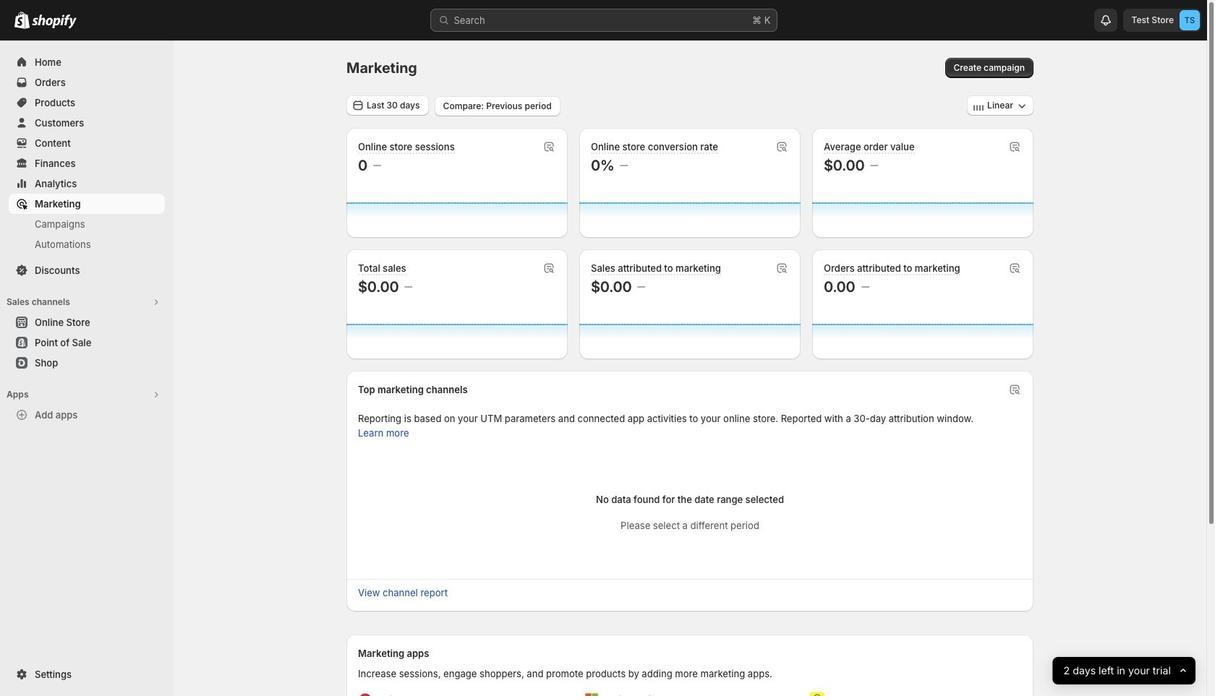 Task type: vqa. For each thing, say whether or not it's contained in the screenshot.
Shopify image to the left
yes



Task type: describe. For each thing, give the bounding box(es) containing it.
shopify image
[[32, 14, 77, 29]]

shopify image
[[14, 12, 30, 29]]



Task type: locate. For each thing, give the bounding box(es) containing it.
test store image
[[1180, 10, 1200, 30]]



